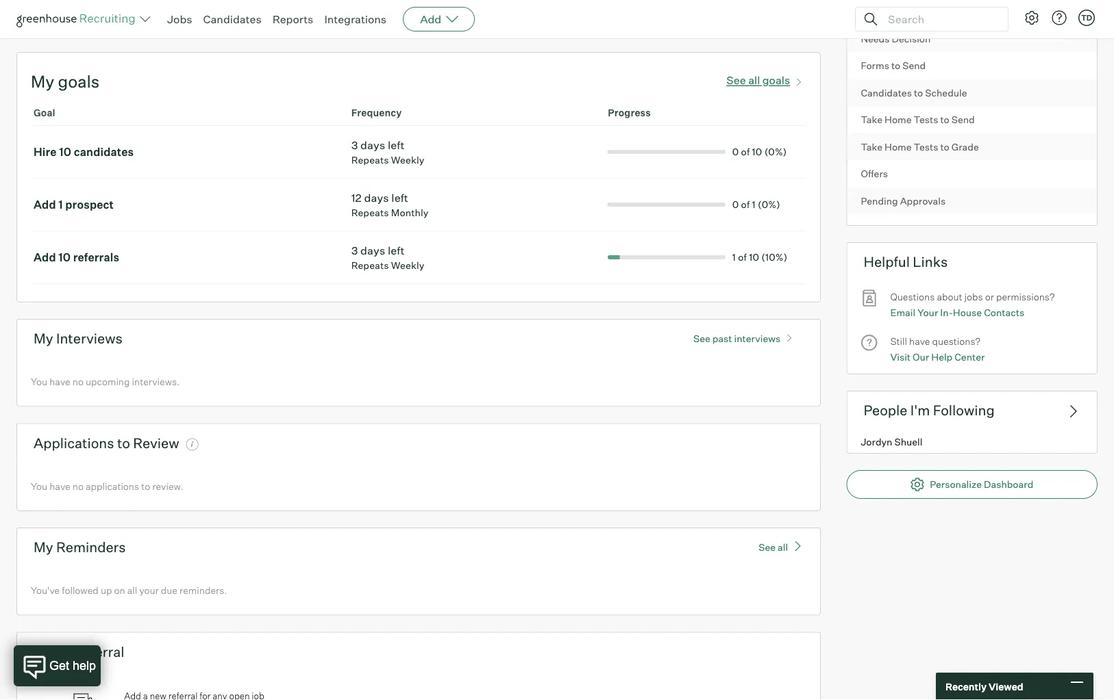 Task type: locate. For each thing, give the bounding box(es) containing it.
i'm
[[911, 402, 930, 419]]

1 vertical spatial review
[[133, 435, 179, 452]]

(0%) up (10%)
[[758, 199, 780, 211]]

3 repeats from the top
[[351, 260, 389, 272]]

2 3 days left repeats weekly from the top
[[351, 244, 424, 272]]

your
[[139, 585, 159, 597]]

1 tests from the top
[[914, 114, 938, 126]]

home down take home tests to send in the right of the page
[[885, 141, 912, 153]]

2 repeats from the top
[[351, 207, 389, 219]]

to down schedule
[[940, 114, 950, 126]]

have down my interviews
[[49, 376, 70, 388]]

1 down 0 of 10 (0%)
[[752, 199, 756, 211]]

candidates to schedule
[[861, 87, 967, 99]]

still have questions? visit our help center
[[890, 336, 985, 363]]

1 vertical spatial 3 days left repeats weekly
[[351, 244, 424, 272]]

2 horizontal spatial 1
[[752, 199, 756, 211]]

candidates
[[203, 12, 262, 26], [861, 87, 912, 99]]

visit our help center link
[[890, 350, 985, 365]]

email your in-house contacts link
[[890, 305, 1025, 321]]

0 of 1 (0%)
[[732, 199, 780, 211]]

0 vertical spatial have
[[909, 336, 930, 348]]

1 horizontal spatial candidates
[[861, 87, 912, 99]]

interviews
[[56, 330, 123, 348]]

all for goals
[[748, 74, 760, 87]]

my goals
[[31, 71, 99, 92]]

0 horizontal spatial send
[[903, 60, 926, 72]]

1 vertical spatial all
[[778, 542, 788, 554]]

no
[[72, 376, 84, 388], [72, 481, 84, 493]]

0 vertical spatial take
[[861, 114, 883, 126]]

2 horizontal spatial all
[[778, 542, 788, 554]]

my up you've
[[34, 539, 53, 557]]

have for upcoming
[[49, 376, 70, 388]]

take up offers
[[861, 141, 883, 153]]

see
[[727, 74, 746, 87], [693, 333, 710, 345], [759, 542, 776, 554]]

2 horizontal spatial see
[[759, 542, 776, 554]]

prospect
[[65, 198, 114, 212]]

1 vertical spatial progress bar
[[608, 203, 726, 207]]

10 right hire
[[59, 145, 71, 159]]

of for hire 10 candidates
[[741, 146, 750, 158]]

0 vertical spatial home
[[885, 114, 912, 126]]

see all goals link
[[727, 71, 807, 87]]

(10%)
[[762, 252, 788, 264]]

left inside 12 days left repeats monthly
[[392, 191, 408, 205]]

2 vertical spatial repeats
[[351, 260, 389, 272]]

1 vertical spatial take
[[861, 141, 883, 153]]

weekly up 12 days left repeats monthly
[[391, 154, 424, 166]]

review for applications to review
[[133, 435, 179, 452]]

weekly down monthly at the top left of the page
[[391, 260, 424, 272]]

hiring manager review link
[[847, 0, 1097, 25]]

0 vertical spatial progress bar
[[608, 150, 726, 154]]

referral
[[74, 644, 124, 661]]

personalize
[[930, 479, 982, 491]]

goal
[[34, 107, 55, 119]]

progress bar
[[608, 150, 726, 154], [608, 203, 726, 207], [502, 256, 726, 260]]

interviews
[[734, 333, 781, 345]]

add
[[420, 12, 441, 26], [34, 198, 56, 212], [34, 251, 56, 265], [34, 644, 60, 661]]

1 you from the top
[[31, 376, 47, 388]]

(0%)
[[765, 146, 787, 158], [758, 199, 780, 211]]

people i'm following link
[[847, 391, 1098, 429]]

1 vertical spatial days
[[364, 191, 389, 205]]

send up candidates to schedule
[[903, 60, 926, 72]]

to up applications
[[117, 435, 130, 452]]

needs decision
[[861, 33, 931, 45]]

1 take from the top
[[861, 114, 883, 126]]

home down candidates to schedule
[[885, 114, 912, 126]]

days right 12
[[364, 191, 389, 205]]

days down 12 days left repeats monthly
[[361, 244, 385, 258]]

review
[[933, 6, 965, 18], [133, 435, 179, 452]]

1 horizontal spatial all
[[748, 74, 760, 87]]

take
[[861, 114, 883, 126], [861, 141, 883, 153]]

questions
[[890, 291, 935, 303]]

0 horizontal spatial see
[[693, 333, 710, 345]]

(0%) up 0 of 1 (0%)
[[765, 146, 787, 158]]

0 vertical spatial no
[[72, 376, 84, 388]]

left for referrals
[[388, 244, 405, 258]]

followed
[[62, 585, 99, 597]]

have inside "still have questions? visit our help center"
[[909, 336, 930, 348]]

approvals
[[900, 195, 946, 207]]

2 home from the top
[[885, 141, 912, 153]]

you down the applications
[[31, 481, 47, 493]]

0 vertical spatial weekly
[[391, 154, 424, 166]]

candidates for candidates to schedule
[[861, 87, 912, 99]]

0 vertical spatial repeats
[[351, 154, 389, 166]]

1 0 from the top
[[732, 146, 739, 158]]

0 vertical spatial candidates
[[203, 12, 262, 26]]

jordyn
[[861, 436, 892, 448]]

2 vertical spatial left
[[388, 244, 405, 258]]

you down my interviews
[[31, 376, 47, 388]]

have up our
[[909, 336, 930, 348]]

or
[[985, 291, 994, 303]]

needs
[[861, 33, 890, 45]]

repeats inside 12 days left repeats monthly
[[351, 207, 389, 219]]

0 horizontal spatial all
[[127, 585, 137, 597]]

you've followed up on all your due reminders.
[[31, 585, 227, 597]]

10
[[59, 145, 71, 159], [752, 146, 762, 158], [58, 251, 71, 265], [749, 252, 759, 264]]

3
[[351, 139, 358, 152], [351, 244, 358, 258]]

progress bar for referrals
[[502, 256, 726, 260]]

take home tests to send link
[[847, 106, 1097, 133]]

2 vertical spatial have
[[49, 481, 70, 493]]

of down 0 of 10 (0%)
[[741, 199, 750, 211]]

1 vertical spatial tests
[[914, 141, 938, 153]]

schedule
[[925, 87, 967, 99]]

days
[[361, 139, 385, 152], [364, 191, 389, 205], [361, 244, 385, 258]]

home
[[885, 114, 912, 126], [885, 141, 912, 153]]

td
[[1081, 13, 1092, 22]]

0 vertical spatial of
[[741, 146, 750, 158]]

0 horizontal spatial 1
[[58, 198, 63, 212]]

1 repeats from the top
[[351, 154, 389, 166]]

left down frequency
[[388, 139, 405, 152]]

1 of 10 (10%)
[[732, 252, 788, 264]]

take home tests to send
[[861, 114, 975, 126]]

2 vertical spatial my
[[34, 539, 53, 557]]

0 down 0 of 10 (0%)
[[732, 199, 739, 211]]

1 vertical spatial have
[[49, 376, 70, 388]]

weekly
[[391, 154, 424, 166], [391, 260, 424, 272]]

1 horizontal spatial review
[[933, 6, 965, 18]]

1 3 days left repeats weekly from the top
[[351, 139, 424, 166]]

1 vertical spatial see
[[693, 333, 710, 345]]

0 vertical spatial you
[[31, 376, 47, 388]]

0 vertical spatial days
[[361, 139, 385, 152]]

review up needs decision link
[[933, 6, 965, 18]]

0 vertical spatial left
[[388, 139, 405, 152]]

3 days left repeats weekly
[[351, 139, 424, 166], [351, 244, 424, 272]]

2 vertical spatial see
[[759, 542, 776, 554]]

left up monthly at the top left of the page
[[392, 191, 408, 205]]

review up review.
[[133, 435, 179, 452]]

repeats down 12
[[351, 207, 389, 219]]

2 take from the top
[[861, 141, 883, 153]]

interviews.
[[132, 376, 180, 388]]

1 no from the top
[[72, 376, 84, 388]]

3 days left repeats weekly down frequency
[[351, 139, 424, 166]]

1 vertical spatial of
[[741, 199, 750, 211]]

candidates right jobs
[[203, 12, 262, 26]]

1 home from the top
[[885, 114, 912, 126]]

2 3 from the top
[[351, 244, 358, 258]]

0 vertical spatial 3
[[351, 139, 358, 152]]

progress bar for prospect
[[608, 203, 726, 207]]

2 tests from the top
[[914, 141, 938, 153]]

left down monthly at the top left of the page
[[388, 244, 405, 258]]

1 vertical spatial 3
[[351, 244, 358, 258]]

2 weekly from the top
[[391, 260, 424, 272]]

take down candidates to schedule
[[861, 114, 883, 126]]

see for my goals
[[727, 74, 746, 87]]

on
[[114, 585, 125, 597]]

1 vertical spatial candidates
[[861, 87, 912, 99]]

1 vertical spatial 0
[[732, 199, 739, 211]]

reminders
[[56, 539, 126, 557]]

2 0 from the top
[[732, 199, 739, 211]]

12
[[351, 191, 362, 205]]

have down the applications
[[49, 481, 70, 493]]

see past interviews
[[693, 333, 781, 345]]

10 up 0 of 1 (0%)
[[752, 146, 762, 158]]

2 you from the top
[[31, 481, 47, 493]]

1 vertical spatial repeats
[[351, 207, 389, 219]]

weekly for candidates
[[391, 154, 424, 166]]

have
[[909, 336, 930, 348], [49, 376, 70, 388], [49, 481, 70, 493]]

1 vertical spatial (0%)
[[758, 199, 780, 211]]

0 horizontal spatial candidates
[[203, 12, 262, 26]]

of left (10%)
[[738, 252, 747, 264]]

no left upcoming
[[72, 376, 84, 388]]

1 horizontal spatial see
[[727, 74, 746, 87]]

1 vertical spatial home
[[885, 141, 912, 153]]

of for add 10 referrals
[[738, 252, 747, 264]]

days down frequency
[[361, 139, 385, 152]]

you
[[31, 376, 47, 388], [31, 481, 47, 493]]

1 left (10%)
[[732, 252, 736, 264]]

referrals
[[73, 251, 119, 265]]

home inside take home tests to send link
[[885, 114, 912, 126]]

0 vertical spatial all
[[748, 74, 760, 87]]

greenhouse recruiting image
[[16, 11, 140, 27]]

repeats up 12
[[351, 154, 389, 166]]

(0%) for 3 days left
[[765, 146, 787, 158]]

1 left the prospect
[[58, 198, 63, 212]]

home inside 'take home tests to grade' link
[[885, 141, 912, 153]]

2 vertical spatial all
[[127, 585, 137, 597]]

links
[[913, 254, 948, 271]]

2 vertical spatial of
[[738, 252, 747, 264]]

add for add
[[420, 12, 441, 26]]

0 vertical spatial tests
[[914, 114, 938, 126]]

of up 0 of 1 (0%)
[[741, 146, 750, 158]]

questions?
[[932, 336, 981, 348]]

send up grade
[[952, 114, 975, 126]]

repeats for prospect
[[351, 207, 389, 219]]

add inside add popup button
[[420, 12, 441, 26]]

2 vertical spatial days
[[361, 244, 385, 258]]

1 horizontal spatial send
[[952, 114, 975, 126]]

decision
[[892, 33, 931, 45]]

repeats down 12 days left repeats monthly
[[351, 260, 389, 272]]

helpful links
[[864, 254, 948, 271]]

2 vertical spatial progress bar
[[502, 256, 726, 260]]

my for my interviews
[[34, 330, 53, 348]]

tests
[[914, 114, 938, 126], [914, 141, 938, 153]]

see for my reminders
[[759, 542, 776, 554]]

1 vertical spatial send
[[952, 114, 975, 126]]

add 10 referrals
[[34, 251, 119, 265]]

questions about jobs or permissions? email your in-house contacts
[[890, 291, 1055, 319]]

1 weekly from the top
[[391, 154, 424, 166]]

my for my goals
[[31, 71, 54, 92]]

0 vertical spatial see
[[727, 74, 746, 87]]

days for candidates
[[361, 139, 385, 152]]

0 vertical spatial review
[[933, 6, 965, 18]]

3 down frequency
[[351, 139, 358, 152]]

2 no from the top
[[72, 481, 84, 493]]

personalize dashboard
[[930, 479, 1034, 491]]

repeats
[[351, 154, 389, 166], [351, 207, 389, 219], [351, 260, 389, 272]]

candidates down forms to send
[[861, 87, 912, 99]]

people
[[864, 402, 908, 419]]

Search text field
[[885, 9, 996, 29]]

of
[[741, 146, 750, 158], [741, 199, 750, 211], [738, 252, 747, 264]]

0 vertical spatial (0%)
[[765, 146, 787, 158]]

days inside 12 days left repeats monthly
[[364, 191, 389, 205]]

0 vertical spatial 3 days left repeats weekly
[[351, 139, 424, 166]]

0 up 0 of 1 (0%)
[[732, 146, 739, 158]]

candidates to schedule link
[[847, 79, 1097, 106]]

tests for grade
[[914, 141, 938, 153]]

my up goal
[[31, 71, 54, 92]]

my interviews
[[34, 330, 123, 348]]

a
[[63, 644, 71, 661]]

3 days left repeats weekly down monthly at the top left of the page
[[351, 244, 424, 272]]

3 down 12
[[351, 244, 358, 258]]

permissions?
[[996, 291, 1055, 303]]

contacts
[[984, 307, 1025, 319]]

0 horizontal spatial review
[[133, 435, 179, 452]]

have for applications
[[49, 481, 70, 493]]

tests up take home tests to grade at right
[[914, 114, 938, 126]]

progress bar for candidates
[[608, 150, 726, 154]]

no left applications
[[72, 481, 84, 493]]

you for you have no upcoming interviews.
[[31, 376, 47, 388]]

my left interviews at the top of page
[[34, 330, 53, 348]]

about
[[937, 291, 962, 303]]

1 vertical spatial my
[[34, 330, 53, 348]]

1 vertical spatial no
[[72, 481, 84, 493]]

of for add 1 prospect
[[741, 199, 750, 211]]

0 vertical spatial my
[[31, 71, 54, 92]]

my for my reminders
[[34, 539, 53, 557]]

1 vertical spatial you
[[31, 481, 47, 493]]

1 vertical spatial left
[[392, 191, 408, 205]]

1 vertical spatial weekly
[[391, 260, 424, 272]]

3 for add 10 referrals
[[351, 244, 358, 258]]

10 left referrals
[[58, 251, 71, 265]]

0 vertical spatial 0
[[732, 146, 739, 158]]

1 3 from the top
[[351, 139, 358, 152]]

tests down take home tests to send in the right of the page
[[914, 141, 938, 153]]



Task type: vqa. For each thing, say whether or not it's contained in the screenshot.
+ Add file link
no



Task type: describe. For each thing, give the bounding box(es) containing it.
3 for hire 10 candidates
[[351, 139, 358, 152]]

days for referrals
[[361, 244, 385, 258]]

take for take home tests to send
[[861, 114, 883, 126]]

td button
[[1076, 7, 1098, 29]]

no for applications
[[72, 481, 84, 493]]

add button
[[403, 7, 475, 32]]

no for upcoming
[[72, 376, 84, 388]]

configure image
[[1024, 10, 1040, 26]]

candidates
[[74, 145, 134, 159]]

pending
[[861, 195, 898, 207]]

td button
[[1079, 10, 1095, 26]]

to left grade
[[940, 141, 950, 153]]

recently viewed
[[946, 681, 1023, 693]]

add for add 1 prospect
[[34, 198, 56, 212]]

offers link
[[847, 160, 1097, 188]]

home for take home tests to grade
[[885, 141, 912, 153]]

needs decision link
[[847, 25, 1097, 52]]

you've
[[31, 585, 60, 597]]

see all goals
[[727, 74, 790, 87]]

3 days left repeats weekly for add 10 referrals
[[351, 244, 424, 272]]

house
[[953, 307, 982, 319]]

candidates for candidates
[[203, 12, 262, 26]]

hire 10 candidates
[[34, 145, 134, 159]]

reports
[[272, 12, 313, 26]]

repeats for referrals
[[351, 260, 389, 272]]

help
[[931, 351, 953, 363]]

hiring manager review
[[861, 6, 965, 18]]

jordyn shuell link
[[847, 429, 1097, 454]]

home for take home tests to send
[[885, 114, 912, 126]]

our
[[913, 351, 929, 363]]

jordyn shuell
[[861, 436, 923, 448]]

offers
[[861, 168, 888, 180]]

tests for send
[[914, 114, 938, 126]]

12 days left repeats monthly
[[351, 191, 429, 219]]

to up take home tests to send in the right of the page
[[914, 87, 923, 99]]

left for candidates
[[388, 139, 405, 152]]

monthly
[[391, 207, 429, 219]]

dashboard
[[984, 479, 1034, 491]]

10 left (10%)
[[749, 252, 759, 264]]

0 for 12 days left
[[732, 199, 739, 211]]

due
[[161, 585, 177, 597]]

progress
[[608, 107, 651, 119]]

pending approvals
[[861, 195, 946, 207]]

jobs
[[167, 12, 192, 26]]

add for add a referral
[[34, 644, 60, 661]]

grade
[[952, 141, 979, 153]]

you for you have no applications to review.
[[31, 481, 47, 493]]

weekly for referrals
[[391, 260, 424, 272]]

0 vertical spatial send
[[903, 60, 926, 72]]

see all
[[759, 542, 788, 554]]

my reminders
[[34, 539, 126, 557]]

center
[[955, 351, 985, 363]]

upcoming
[[86, 376, 130, 388]]

forms to send link
[[847, 52, 1097, 79]]

you have no applications to review.
[[31, 481, 183, 493]]

manager
[[891, 6, 931, 18]]

candidates link
[[203, 12, 262, 26]]

in-
[[940, 307, 953, 319]]

forms to send
[[861, 60, 926, 72]]

take for take home tests to grade
[[861, 141, 883, 153]]

email
[[890, 307, 916, 319]]

viewed
[[989, 681, 1023, 693]]

forms
[[861, 60, 889, 72]]

have for visit
[[909, 336, 930, 348]]

applications
[[86, 481, 139, 493]]

hiring
[[861, 6, 889, 18]]

all for reminders
[[778, 542, 788, 554]]

see for my interviews
[[693, 333, 710, 345]]

reminders.
[[180, 585, 227, 597]]

(0%) for 12 days left
[[758, 199, 780, 211]]

3 days left repeats weekly for hire 10 candidates
[[351, 139, 424, 166]]

see past interviews link
[[687, 327, 804, 345]]

past
[[712, 333, 732, 345]]

left for prospect
[[392, 191, 408, 205]]

people i'm following
[[864, 402, 995, 419]]

pending approvals link
[[847, 188, 1097, 215]]

reports link
[[272, 12, 313, 26]]

review.
[[152, 481, 183, 493]]

applications to review
[[34, 435, 179, 452]]

0 for 3 days left
[[732, 146, 739, 158]]

1 horizontal spatial 1
[[732, 252, 736, 264]]

helpful
[[864, 254, 910, 271]]

review for hiring manager review
[[933, 6, 965, 18]]

add a referral
[[34, 644, 124, 661]]

0 of 10 (0%)
[[732, 146, 787, 158]]

jobs
[[965, 291, 983, 303]]

1 horizontal spatial goals
[[763, 74, 790, 87]]

visit
[[890, 351, 911, 363]]

take home tests to grade
[[861, 141, 979, 153]]

recently
[[946, 681, 987, 693]]

integrations link
[[324, 12, 387, 26]]

following
[[933, 402, 995, 419]]

add for add 10 referrals
[[34, 251, 56, 265]]

still
[[890, 336, 907, 348]]

up
[[101, 585, 112, 597]]

jobs link
[[167, 12, 192, 26]]

to left review.
[[141, 481, 150, 493]]

days for prospect
[[364, 191, 389, 205]]

repeats for candidates
[[351, 154, 389, 166]]

shuell
[[895, 436, 923, 448]]

hire
[[34, 145, 57, 159]]

to right forms
[[891, 60, 901, 72]]

0 horizontal spatial goals
[[58, 71, 99, 92]]

you have no upcoming interviews.
[[31, 376, 180, 388]]

take home tests to grade link
[[847, 133, 1097, 160]]

integrations
[[324, 12, 387, 26]]



